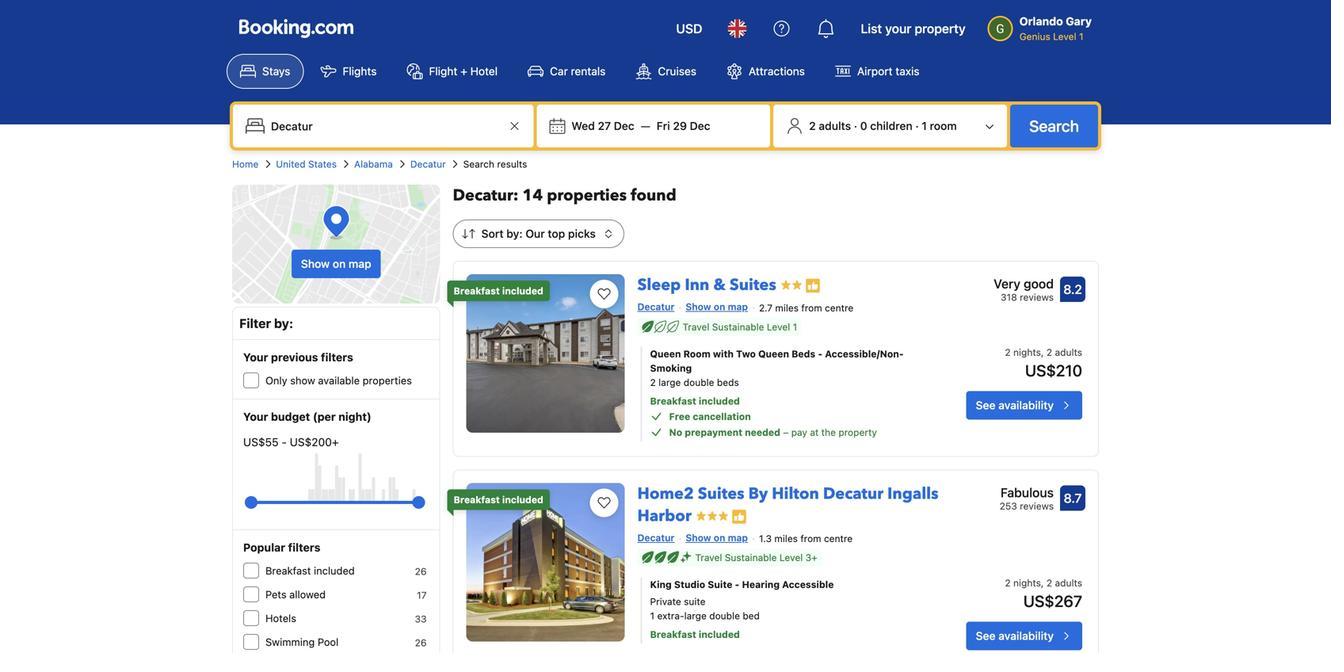 Task type: locate. For each thing, give the bounding box(es) containing it.
2 , from the top
[[1041, 578, 1044, 589]]

see availability for home2 suites by hilton decatur ingalls harbor
[[976, 630, 1054, 643]]

nights up us$210
[[1014, 347, 1041, 358]]

taxis
[[896, 65, 920, 78]]

1 horizontal spatial by:
[[507, 227, 523, 240]]

0 vertical spatial -
[[818, 348, 823, 359]]

availability
[[999, 399, 1054, 412], [999, 630, 1054, 643]]

map inside button
[[349, 257, 372, 270]]

0 vertical spatial filters
[[321, 351, 353, 364]]

by: for sort
[[507, 227, 523, 240]]

adults up us$267
[[1055, 578, 1083, 589]]

0 vertical spatial adults
[[819, 119, 851, 132]]

1 vertical spatial nights
[[1014, 578, 1041, 589]]

3+
[[806, 552, 818, 563]]

centre
[[825, 302, 854, 313], [824, 533, 853, 544]]

0 vertical spatial double
[[684, 377, 715, 388]]

1 vertical spatial -
[[282, 436, 287, 449]]

2 inside dropdown button
[[809, 119, 816, 132]]

0 horizontal spatial queen
[[650, 348, 681, 359]]

0 vertical spatial ,
[[1041, 347, 1044, 358]]

flight
[[429, 65, 458, 78]]

dec
[[614, 119, 635, 132], [690, 119, 711, 132]]

show inside show on map button
[[301, 257, 330, 270]]

sleep
[[638, 274, 681, 296]]

1 see from the top
[[976, 399, 996, 412]]

sustainable up two
[[712, 321, 764, 332]]

1 left extra-
[[650, 610, 655, 621]]

1 availability from the top
[[999, 399, 1054, 412]]

1 vertical spatial travel
[[696, 552, 722, 563]]

0 vertical spatial map
[[349, 257, 372, 270]]

travel up room
[[683, 321, 710, 332]]

2 queen from the left
[[759, 348, 789, 359]]

0 vertical spatial availability
[[999, 399, 1054, 412]]

car rentals
[[550, 65, 606, 78]]

1 vertical spatial by:
[[274, 316, 293, 331]]

8.2
[[1064, 282, 1083, 297]]

reviews inside very good 318 reviews
[[1020, 292, 1054, 303]]

2 large double beds breakfast included
[[650, 377, 740, 407]]

results
[[497, 159, 527, 170]]

2 up us$210
[[1047, 347, 1053, 358]]

0
[[861, 119, 868, 132]]

reviews down fabulous
[[1020, 500, 1054, 512]]

large down suite
[[685, 610, 707, 621]]

2 down smoking
[[650, 377, 656, 388]]

large inside 2 large double beds breakfast included
[[659, 377, 681, 388]]

home link
[[232, 157, 259, 171]]

travel for inn
[[683, 321, 710, 332]]

level down the gary
[[1054, 31, 1077, 42]]

26 down the '33'
[[415, 637, 427, 648]]

large down smoking
[[659, 377, 681, 388]]

1 see availability link from the top
[[967, 391, 1083, 420]]

1 vertical spatial from
[[801, 533, 822, 544]]

0 horizontal spatial dec
[[614, 119, 635, 132]]

0 vertical spatial large
[[659, 377, 681, 388]]

1 horizontal spatial queen
[[759, 348, 789, 359]]

see availability link down us$210
[[967, 391, 1083, 420]]

see availability link for home2 suites by hilton decatur ingalls harbor
[[967, 622, 1083, 651]]

0 vertical spatial level
[[1054, 31, 1077, 42]]

king studio suite - hearing accessible private suite 1 extra-large double bed breakfast included
[[650, 579, 834, 640]]

sleep inn & suites link
[[638, 268, 777, 296]]

genius
[[1020, 31, 1051, 42]]

—
[[641, 119, 651, 132]]

large
[[659, 377, 681, 388], [685, 610, 707, 621]]

us$200+
[[290, 436, 339, 449]]

1 down the gary
[[1080, 31, 1084, 42]]

centre for suites
[[825, 302, 854, 313]]

0 vertical spatial miles
[[776, 302, 799, 313]]

nights
[[1014, 347, 1041, 358], [1014, 578, 1041, 589]]

1 vertical spatial show
[[686, 301, 711, 312]]

by: for filter
[[274, 316, 293, 331]]

travel up suite
[[696, 552, 722, 563]]

your up the us$55
[[243, 410, 268, 423]]

by: left our
[[507, 227, 523, 240]]

show on map button
[[292, 250, 381, 278]]

1 vertical spatial sustainable
[[725, 552, 777, 563]]

by: right filter
[[274, 316, 293, 331]]

0 horizontal spatial -
[[282, 436, 287, 449]]

1 horizontal spatial dec
[[690, 119, 711, 132]]

1 vertical spatial adults
[[1055, 347, 1083, 358]]

1 nights from the top
[[1014, 347, 1041, 358]]

·
[[854, 119, 858, 132], [916, 119, 919, 132]]

2 for us$210
[[1005, 347, 1011, 358]]

0 vertical spatial from
[[802, 302, 822, 313]]

decatur inside home2 suites by hilton decatur ingalls harbor
[[823, 483, 884, 505]]

usd
[[676, 21, 703, 36]]

2 nights from the top
[[1014, 578, 1041, 589]]

1 see availability from the top
[[976, 399, 1054, 412]]

on
[[333, 257, 346, 270], [714, 301, 726, 312], [714, 532, 726, 543]]

see availability link
[[967, 391, 1083, 420], [967, 622, 1083, 651]]

decatur down harbor
[[638, 532, 675, 543]]

2 see availability link from the top
[[967, 622, 1083, 651]]

2 26 from the top
[[415, 637, 427, 648]]

level left 3+
[[780, 552, 803, 563]]

0 vertical spatial search
[[1030, 117, 1080, 135]]

adults left 0
[[819, 119, 851, 132]]

show on map
[[301, 257, 372, 270], [686, 301, 748, 312], [686, 532, 748, 543]]

1 vertical spatial level
[[767, 321, 790, 332]]

your budget (per night)
[[243, 410, 372, 423]]

2 down 253
[[1005, 578, 1011, 589]]

pets allowed
[[266, 589, 326, 600]]

1 vertical spatial map
[[728, 301, 748, 312]]

miles right 1.3
[[775, 533, 798, 544]]

, inside 2 nights , 2 adults us$210
[[1041, 347, 1044, 358]]

list
[[861, 21, 882, 36]]

2 vertical spatial level
[[780, 552, 803, 563]]

1 vertical spatial see availability link
[[967, 622, 1083, 651]]

reviews
[[1020, 292, 1054, 303], [1020, 500, 1054, 512]]

1 vertical spatial availability
[[999, 630, 1054, 643]]

centre up accessible/non-
[[825, 302, 854, 313]]

property
[[915, 21, 966, 36], [839, 427, 877, 438]]

dec right 27
[[614, 119, 635, 132]]

0 vertical spatial nights
[[1014, 347, 1041, 358]]

show on map for sleep
[[686, 301, 748, 312]]

see for sleep inn & suites
[[976, 399, 996, 412]]

0 vertical spatial on
[[333, 257, 346, 270]]

0 horizontal spatial search
[[463, 159, 495, 170]]

alabama link
[[354, 157, 393, 171]]

show
[[290, 375, 315, 386]]

0 vertical spatial see availability link
[[967, 391, 1083, 420]]

1 horizontal spatial large
[[685, 610, 707, 621]]

2 vertical spatial -
[[735, 579, 740, 590]]

0 vertical spatial suites
[[730, 274, 777, 296]]

2 vertical spatial adults
[[1055, 578, 1083, 589]]

picks
[[568, 227, 596, 240]]

travel sustainable level 3+
[[696, 552, 818, 563]]

from right 2.7
[[802, 302, 822, 313]]

1 vertical spatial see
[[976, 630, 996, 643]]

1 horizontal spatial -
[[735, 579, 740, 590]]

queen up smoking
[[650, 348, 681, 359]]

- right suite
[[735, 579, 740, 590]]

2 vertical spatial show
[[686, 532, 711, 543]]

miles right 2.7
[[776, 302, 799, 313]]

search results updated. decatur: 14 properties found. element
[[453, 185, 1099, 207]]

miles for hilton
[[775, 533, 798, 544]]

group
[[251, 490, 419, 515]]

reviews down good
[[1020, 292, 1054, 303]]

1 vertical spatial search
[[463, 159, 495, 170]]

· right children at the top of the page
[[916, 119, 919, 132]]

1 , from the top
[[1041, 347, 1044, 358]]

only
[[266, 375, 287, 386]]

· left 0
[[854, 119, 858, 132]]

breakfast
[[454, 285, 500, 296], [650, 395, 697, 407], [454, 494, 500, 505], [266, 565, 311, 577], [650, 629, 697, 640]]

filters right popular on the bottom left of page
[[288, 541, 321, 554]]

, up us$267
[[1041, 578, 1044, 589]]

suites
[[730, 274, 777, 296], [698, 483, 745, 505]]

no prepayment needed – pay at the property
[[669, 427, 877, 438]]

airport taxis link
[[822, 54, 933, 89]]

0 vertical spatial properties
[[547, 185, 627, 206]]

properties right available
[[363, 375, 412, 386]]

sustainable down 1.3
[[725, 552, 777, 563]]

33
[[415, 614, 427, 625]]

0 vertical spatial 26
[[415, 566, 427, 577]]

level for suites
[[767, 321, 790, 332]]

1 vertical spatial see availability
[[976, 630, 1054, 643]]

1 vertical spatial filters
[[288, 541, 321, 554]]

- right beds
[[818, 348, 823, 359]]

adults inside 2 nights , 2 adults us$210
[[1055, 347, 1083, 358]]

nights inside 2 nights , 2 adults us$210
[[1014, 347, 1041, 358]]

1 horizontal spatial filters
[[321, 351, 353, 364]]

decatur link
[[410, 157, 446, 171]]

properties up picks
[[547, 185, 627, 206]]

1 vertical spatial large
[[685, 610, 707, 621]]

1 dec from the left
[[614, 119, 635, 132]]

wed 27 dec — fri 29 dec
[[572, 119, 711, 132]]

1 vertical spatial reviews
[[1020, 500, 1054, 512]]

1 vertical spatial show on map
[[686, 301, 748, 312]]

free cancellation
[[669, 411, 751, 422]]

private
[[650, 596, 681, 607]]

0 vertical spatial reviews
[[1020, 292, 1054, 303]]

2 availability from the top
[[999, 630, 1054, 643]]

2 down 318
[[1005, 347, 1011, 358]]

suites up 2.7
[[730, 274, 777, 296]]

2 horizontal spatial -
[[818, 348, 823, 359]]

queen room with two queen beds - accessible/non- smoking
[[650, 348, 904, 374]]

1 inside 'king studio suite - hearing accessible private suite 1 extra-large double bed breakfast included'
[[650, 610, 655, 621]]

search results
[[463, 159, 527, 170]]

1 inside 2 adults · 0 children · 1 room dropdown button
[[922, 119, 927, 132]]

1 vertical spatial 26
[[415, 637, 427, 648]]

0 vertical spatial by:
[[507, 227, 523, 240]]

1 vertical spatial property
[[839, 427, 877, 438]]

0 horizontal spatial ·
[[854, 119, 858, 132]]

0 vertical spatial see availability
[[976, 399, 1054, 412]]

your
[[243, 351, 268, 364], [243, 410, 268, 423]]

1
[[1080, 31, 1084, 42], [922, 119, 927, 132], [793, 321, 798, 332], [650, 610, 655, 621]]

double left bed
[[710, 610, 740, 621]]

1 reviews from the top
[[1020, 292, 1054, 303]]

1 vertical spatial breakfast included
[[454, 494, 544, 505]]

very good 318 reviews
[[994, 276, 1054, 303]]

breakfast included
[[454, 285, 544, 296], [454, 494, 544, 505], [266, 565, 355, 577]]

0 vertical spatial your
[[243, 351, 268, 364]]

travel
[[683, 321, 710, 332], [696, 552, 722, 563]]

decatur down 'sleep'
[[638, 301, 675, 312]]

1 your from the top
[[243, 351, 268, 364]]

0 vertical spatial breakfast included
[[454, 285, 544, 296]]

2 nights , 2 adults us$267
[[1005, 578, 1083, 610]]

1 horizontal spatial ·
[[916, 119, 919, 132]]

on for sleep
[[714, 301, 726, 312]]

2 vertical spatial on
[[714, 532, 726, 543]]

double
[[684, 377, 715, 388], [710, 610, 740, 621]]

stays
[[262, 65, 290, 78]]

2 vertical spatial show on map
[[686, 532, 748, 543]]

your
[[886, 21, 912, 36]]

adults for home2 suites by hilton decatur ingalls harbor
[[1055, 578, 1083, 589]]

availability down us$267
[[999, 630, 1054, 643]]

0 vertical spatial see
[[976, 399, 996, 412]]

breakfast included for home2
[[454, 494, 544, 505]]

see availability down 2 nights , 2 adults us$210
[[976, 399, 1054, 412]]

1 horizontal spatial property
[[915, 21, 966, 36]]

property right your
[[915, 21, 966, 36]]

1 queen from the left
[[650, 348, 681, 359]]

, inside 2 nights , 2 adults us$267
[[1041, 578, 1044, 589]]

2 inside 2 large double beds breakfast included
[[650, 377, 656, 388]]

1 horizontal spatial search
[[1030, 117, 1080, 135]]

2.7 miles from centre
[[759, 302, 854, 313]]

2 see from the top
[[976, 630, 996, 643]]

1 vertical spatial centre
[[824, 533, 853, 544]]

0 horizontal spatial by:
[[274, 316, 293, 331]]

harbor
[[638, 505, 692, 527]]

1 vertical spatial properties
[[363, 375, 412, 386]]

availability down us$210
[[999, 399, 1054, 412]]

dec right 29
[[690, 119, 711, 132]]

search inside button
[[1030, 117, 1080, 135]]

on for home2
[[714, 532, 726, 543]]

see availability link for sleep inn & suites
[[967, 391, 1083, 420]]

0 vertical spatial centre
[[825, 302, 854, 313]]

see for home2 suites by hilton decatur ingalls harbor
[[976, 630, 996, 643]]

2 left 0
[[809, 119, 816, 132]]

- right the us$55
[[282, 436, 287, 449]]

adults up us$210
[[1055, 347, 1083, 358]]

2.7
[[759, 302, 773, 313]]

1 horizontal spatial properties
[[547, 185, 627, 206]]

1 vertical spatial ,
[[1041, 578, 1044, 589]]

attractions link
[[713, 54, 819, 89]]

0 vertical spatial travel
[[683, 321, 710, 332]]

stays link
[[227, 54, 304, 89]]

26 up 17
[[415, 566, 427, 577]]

wed 27 dec button
[[565, 112, 641, 140]]

cruises
[[658, 65, 697, 78]]

list your property link
[[852, 10, 976, 48]]

night)
[[339, 410, 372, 423]]

suites up this property is part of our preferred partner programme. it is committed to providing commendable service and good value. it will pay us a higher commission if you make a booking. image at the right of page
[[698, 483, 745, 505]]

queen right two
[[759, 348, 789, 359]]

1 vertical spatial double
[[710, 610, 740, 621]]

nights up us$267
[[1014, 578, 1041, 589]]

see
[[976, 399, 996, 412], [976, 630, 996, 643]]

nights for sleep inn & suites
[[1014, 347, 1041, 358]]

map for sleep
[[728, 301, 748, 312]]

good
[[1024, 276, 1054, 291]]

0 vertical spatial show on map
[[301, 257, 372, 270]]

1 vertical spatial suites
[[698, 483, 745, 505]]

large inside 'king studio suite - hearing accessible private suite 1 extra-large double bed breakfast included'
[[685, 610, 707, 621]]

nights inside 2 nights , 2 adults us$267
[[1014, 578, 1041, 589]]

0 horizontal spatial large
[[659, 377, 681, 388]]

2 reviews from the top
[[1020, 500, 1054, 512]]

1 26 from the top
[[415, 566, 427, 577]]

, up us$210
[[1041, 347, 1044, 358]]

property right the
[[839, 427, 877, 438]]

2 vertical spatial map
[[728, 532, 748, 543]]

accessible/non-
[[825, 348, 904, 359]]

adults inside 2 nights , 2 adults us$267
[[1055, 578, 1083, 589]]

fri 29 dec button
[[651, 112, 717, 140]]

sustainable for by
[[725, 552, 777, 563]]

1 vertical spatial your
[[243, 410, 268, 423]]

double down room
[[684, 377, 715, 388]]

rentals
[[571, 65, 606, 78]]

1 vertical spatial on
[[714, 301, 726, 312]]

this property is part of our preferred partner programme. it is committed to providing commendable service and good value. it will pay us a higher commission if you make a booking. image
[[805, 278, 821, 294], [805, 278, 821, 294], [731, 509, 747, 525]]

booking.com image
[[239, 19, 354, 38]]

filters up 'only show available properties'
[[321, 351, 353, 364]]

level down 2.7
[[767, 321, 790, 332]]

see availability for sleep inn & suites
[[976, 399, 1054, 412]]

car rentals link
[[514, 54, 619, 89]]

1 vertical spatial miles
[[775, 533, 798, 544]]

- inside 'king studio suite - hearing accessible private suite 1 extra-large double bed breakfast included'
[[735, 579, 740, 590]]

level
[[1054, 31, 1077, 42], [767, 321, 790, 332], [780, 552, 803, 563]]

your up the only
[[243, 351, 268, 364]]

us$267
[[1024, 592, 1083, 610]]

see availability down 2 nights , 2 adults us$267 on the right
[[976, 630, 1054, 643]]

0 vertical spatial show
[[301, 257, 330, 270]]

2 your from the top
[[243, 410, 268, 423]]

centre up 'accessible'
[[824, 533, 853, 544]]

this property is part of our preferred partner programme. it is committed to providing commendable service and good value. it will pay us a higher commission if you make a booking. image
[[731, 509, 747, 525]]

0 horizontal spatial filters
[[288, 541, 321, 554]]

1 left room
[[922, 119, 927, 132]]

see availability link down us$267
[[967, 622, 1083, 651]]

decatur right hilton
[[823, 483, 884, 505]]

+
[[461, 65, 468, 78]]

breakfast included for sleep
[[454, 285, 544, 296]]

king
[[650, 579, 672, 590]]

from up 3+
[[801, 533, 822, 544]]

26
[[415, 566, 427, 577], [415, 637, 427, 648]]

0 vertical spatial sustainable
[[712, 321, 764, 332]]

included inside 'king studio suite - hearing accessible private suite 1 extra-large double bed breakfast included'
[[699, 629, 740, 640]]

2 see availability from the top
[[976, 630, 1054, 643]]

318
[[1001, 292, 1018, 303]]



Task type: describe. For each thing, give the bounding box(es) containing it.
king studio suite - hearing accessible link
[[650, 578, 918, 592]]

decatur: 14 properties found
[[453, 185, 677, 206]]

this property is part of our preferred partner programme. it is committed to providing commendable service and good value. it will pay us a higher commission if you make a booking. image for hilton
[[731, 509, 747, 525]]

hearing
[[742, 579, 780, 590]]

us$55 - us$200+
[[243, 436, 339, 449]]

sleep inn & suites
[[638, 274, 777, 296]]

adults for sleep inn & suites
[[1055, 347, 1083, 358]]

very
[[994, 276, 1021, 291]]

1 down "2.7 miles from centre"
[[793, 321, 798, 332]]

1.3
[[759, 533, 772, 544]]

smoking
[[650, 363, 692, 374]]

2 for included
[[650, 377, 656, 388]]

level for hilton
[[780, 552, 803, 563]]

home2
[[638, 483, 694, 505]]

double inside 'king studio suite - hearing accessible private suite 1 extra-large double bed breakfast included'
[[710, 610, 740, 621]]

0 horizontal spatial property
[[839, 427, 877, 438]]

free
[[669, 411, 691, 422]]

show on map for home2
[[686, 532, 748, 543]]

prepayment
[[685, 427, 743, 438]]

from for hilton
[[801, 533, 822, 544]]

us$55
[[243, 436, 279, 449]]

1 · from the left
[[854, 119, 858, 132]]

car
[[550, 65, 568, 78]]

budget
[[271, 410, 310, 423]]

beds
[[717, 377, 739, 388]]

miles for suites
[[776, 302, 799, 313]]

breakfast inside 2 large double beds breakfast included
[[650, 395, 697, 407]]

show on map inside button
[[301, 257, 372, 270]]

sort
[[482, 227, 504, 240]]

scored 8.7 element
[[1061, 485, 1086, 511]]

suites inside home2 suites by hilton decatur ingalls harbor
[[698, 483, 745, 505]]

suite
[[708, 579, 733, 590]]

0 vertical spatial property
[[915, 21, 966, 36]]

cruises link
[[623, 54, 710, 89]]

availability for sleep inn & suites
[[999, 399, 1054, 412]]

travel sustainable level 1
[[683, 321, 798, 332]]

home2 suites by hilton decatur ingalls harbor
[[638, 483, 939, 527]]

1.3 miles from centre
[[759, 533, 853, 544]]

united
[[276, 159, 306, 170]]

14
[[523, 185, 543, 206]]

on inside button
[[333, 257, 346, 270]]

2 vertical spatial breakfast included
[[266, 565, 355, 577]]

adults inside dropdown button
[[819, 119, 851, 132]]

- inside queen room with two queen beds - accessible/non- smoking
[[818, 348, 823, 359]]

show for sleep
[[686, 301, 711, 312]]

2 · from the left
[[916, 119, 919, 132]]

previous
[[271, 351, 318, 364]]

inn
[[685, 274, 710, 296]]

reviews inside fabulous 253 reviews
[[1020, 500, 1054, 512]]

, for sleep inn & suites
[[1041, 347, 1044, 358]]

double inside 2 large double beds breakfast included
[[684, 377, 715, 388]]

fabulous 253 reviews
[[1000, 485, 1054, 512]]

sleep inn & suites image
[[467, 274, 625, 433]]

2 adults · 0 children · 1 room button
[[780, 111, 1001, 141]]

with
[[713, 348, 734, 359]]

2 adults · 0 children · 1 room
[[809, 119, 957, 132]]

availability for home2 suites by hilton decatur ingalls harbor
[[999, 630, 1054, 643]]

search for search
[[1030, 117, 1080, 135]]

your for your budget (per night)
[[243, 410, 268, 423]]

your account menu orlando gary genius level 1 element
[[988, 7, 1099, 44]]

pool
[[318, 636, 339, 648]]

airport taxis
[[858, 65, 920, 78]]

17
[[417, 590, 427, 601]]

ingalls
[[888, 483, 939, 505]]

allowed
[[289, 589, 326, 600]]

gary
[[1066, 15, 1092, 28]]

2 for ·
[[809, 119, 816, 132]]

27
[[598, 119, 611, 132]]

available
[[318, 375, 360, 386]]

1 inside orlando gary genius level 1
[[1080, 31, 1084, 42]]

cancellation
[[693, 411, 751, 422]]

needed
[[745, 427, 781, 438]]

level inside orlando gary genius level 1
[[1054, 31, 1077, 42]]

filter by:
[[239, 316, 293, 331]]

2 for us$267
[[1005, 578, 1011, 589]]

nights for home2 suites by hilton decatur ingalls harbor
[[1014, 578, 1041, 589]]

included inside 2 large double beds breakfast included
[[699, 395, 740, 407]]

room
[[684, 348, 711, 359]]

usd button
[[667, 10, 712, 48]]

map for home2
[[728, 532, 748, 543]]

our
[[526, 227, 545, 240]]

–
[[783, 427, 789, 438]]

centre for hilton
[[824, 533, 853, 544]]

bed
[[743, 610, 760, 621]]

flights link
[[307, 54, 390, 89]]

from for suites
[[802, 302, 822, 313]]

decatur right alabama link
[[410, 159, 446, 170]]

orlando
[[1020, 15, 1064, 28]]

fabulous
[[1001, 485, 1054, 500]]

alabama
[[354, 159, 393, 170]]

filter
[[239, 316, 271, 331]]

Where are you going? field
[[265, 112, 505, 140]]

2 dec from the left
[[690, 119, 711, 132]]

sustainable for &
[[712, 321, 764, 332]]

extra-
[[657, 610, 685, 621]]

26 for breakfast included
[[415, 566, 427, 577]]

your for your previous filters
[[243, 351, 268, 364]]

flight + hotel link
[[394, 54, 511, 89]]

0 horizontal spatial properties
[[363, 375, 412, 386]]

swimming
[[266, 636, 315, 648]]

show for home2
[[686, 532, 711, 543]]

united states
[[276, 159, 337, 170]]

beds
[[792, 348, 816, 359]]

suite
[[684, 596, 706, 607]]

very good element
[[994, 274, 1054, 293]]

home2 suites by hilton decatur ingalls harbor image
[[467, 483, 625, 642]]

8.7
[[1064, 491, 1082, 506]]

sort by: our top picks
[[482, 227, 596, 240]]

travel for suites
[[696, 552, 722, 563]]

the
[[822, 427, 836, 438]]

decatur:
[[453, 185, 519, 206]]

2 nights , 2 adults us$210
[[1005, 347, 1083, 380]]

fri
[[657, 119, 670, 132]]

26 for swimming pool
[[415, 637, 427, 648]]

states
[[308, 159, 337, 170]]

properties inside the search results updated. decatur: 14 properties found. element
[[547, 185, 627, 206]]

attractions
[[749, 65, 805, 78]]

search for search results
[[463, 159, 495, 170]]

only show available properties
[[266, 375, 412, 386]]

orlando gary genius level 1
[[1020, 15, 1092, 42]]

253
[[1000, 500, 1018, 512]]

this property is part of our preferred partner programme. it is committed to providing commendable service and good value. it will pay us a higher commission if you make a booking. image for suites
[[805, 278, 821, 294]]

studio
[[674, 579, 706, 590]]

popular filters
[[243, 541, 321, 554]]

search button
[[1011, 105, 1099, 147]]

no
[[669, 427, 683, 438]]

hilton
[[772, 483, 819, 505]]

fabulous element
[[1000, 483, 1054, 502]]

, for home2 suites by hilton decatur ingalls harbor
[[1041, 578, 1044, 589]]

2 up us$267
[[1047, 578, 1053, 589]]

accessible
[[782, 579, 834, 590]]

breakfast inside 'king studio suite - hearing accessible private suite 1 extra-large double bed breakfast included'
[[650, 629, 697, 640]]

&
[[714, 274, 726, 296]]

home
[[232, 159, 259, 170]]

home2 suites by hilton decatur ingalls harbor link
[[638, 477, 939, 527]]

scored 8.2 element
[[1061, 277, 1086, 302]]

flights
[[343, 65, 377, 78]]



Task type: vqa. For each thing, say whether or not it's contained in the screenshot.
2nd availability from the top of the page
yes



